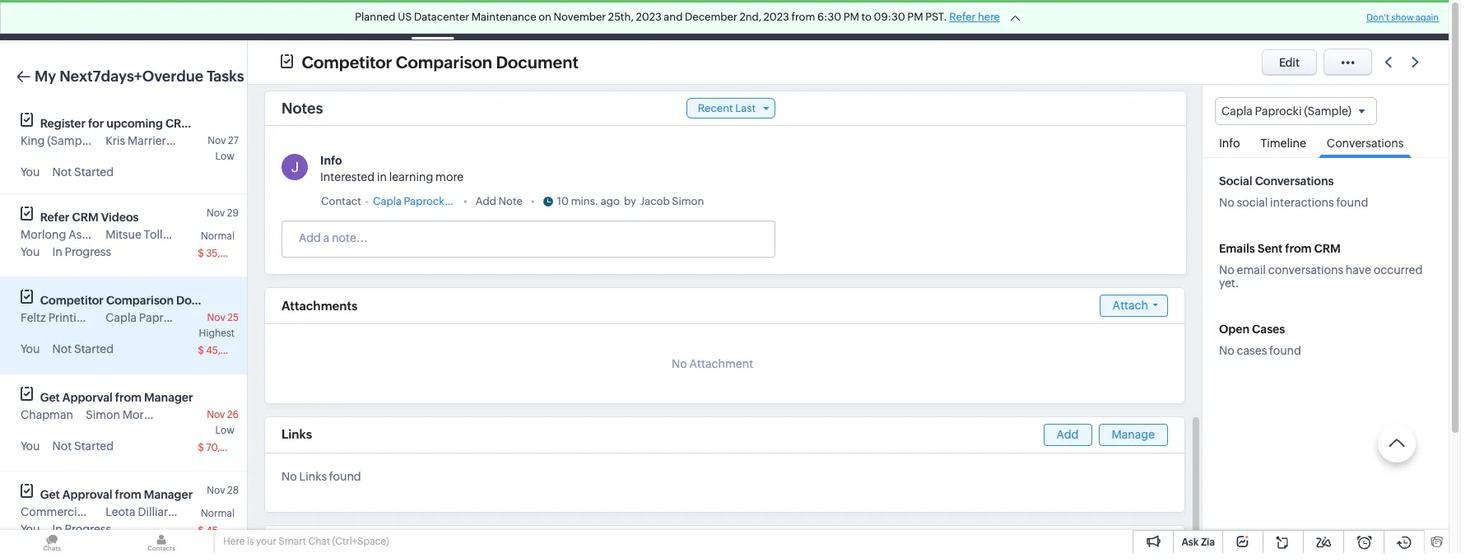 Task type: vqa. For each thing, say whether or not it's contained in the screenshot.
General dropdown button
no



Task type: locate. For each thing, give the bounding box(es) containing it.
0 horizontal spatial tasks
[[207, 68, 244, 85]]

1 vertical spatial links
[[299, 470, 327, 483]]

1 get from the top
[[40, 391, 60, 404]]

paprocki up timeline "link"
[[1255, 105, 1302, 118]]

king
[[21, 134, 45, 147]]

1 horizontal spatial pm
[[908, 11, 923, 23]]

0 vertical spatial tasks
[[418, 14, 447, 27]]

$ left "70,000.00"
[[198, 442, 204, 454]]

1 horizontal spatial comparison
[[396, 52, 492, 71]]

competitor inside competitor comparison document nov 25
[[40, 294, 104, 307]]

1 horizontal spatial •
[[531, 195, 535, 207]]

low up $ 70,000.00
[[215, 425, 235, 436]]

manager for get approval from manager
[[144, 488, 193, 501]]

associates
[[68, 228, 126, 241]]

manage
[[1112, 428, 1155, 441]]

nov
[[208, 135, 226, 147], [207, 207, 225, 219], [207, 312, 225, 324], [207, 409, 225, 421], [207, 485, 225, 496]]

09:30
[[874, 11, 905, 23]]

from
[[792, 11, 815, 23], [1286, 242, 1312, 255], [115, 391, 142, 404], [115, 488, 141, 501]]

from for get approval from manager
[[115, 488, 141, 501]]

1 normal from the top
[[201, 231, 235, 242]]

no down open
[[1219, 344, 1235, 357]]

no down emails
[[1219, 264, 1235, 277]]

1 vertical spatial progress
[[65, 523, 111, 536]]

manager inside get apporval from manager nov 26
[[144, 391, 193, 404]]

0 vertical spatial comparison
[[396, 52, 492, 71]]

1 horizontal spatial 2023
[[764, 11, 789, 23]]

2 vertical spatial started
[[74, 440, 114, 453]]

progress
[[65, 245, 111, 259], [65, 523, 111, 536]]

started down kris
[[74, 165, 114, 179]]

no inside social conversations no social interactions found
[[1219, 196, 1235, 209]]

0 vertical spatial in
[[52, 245, 62, 259]]

document inside competitor comparison document nov 25
[[176, 294, 234, 307]]

not down chapman
[[52, 440, 72, 453]]

progress for press
[[65, 523, 111, 536]]

manager up simon morasca (sample)
[[144, 391, 193, 404]]

cases
[[1252, 323, 1285, 336]]

1 vertical spatial not started
[[52, 343, 114, 356]]

started down apporval
[[74, 440, 114, 453]]

capla
[[1222, 105, 1253, 118], [373, 195, 402, 207], [106, 311, 137, 324]]

not started down chapman
[[52, 440, 114, 453]]

links
[[282, 427, 312, 441], [299, 470, 327, 483]]

recent
[[698, 102, 733, 114]]

1 vertical spatial normal
[[201, 508, 235, 520]]

on
[[539, 11, 552, 23]]

(sample) down "webinars"
[[168, 134, 216, 147]]

edit button
[[1262, 49, 1317, 75]]

in for commercial
[[52, 523, 62, 536]]

10 mins. ago
[[557, 195, 620, 207]]

2023 right 2nd,
[[764, 11, 789, 23]]

projects link
[[945, 0, 1014, 40]]

approval
[[62, 488, 112, 501]]

2 2023 from the left
[[764, 11, 789, 23]]

found down cases at the right bottom of page
[[1270, 344, 1302, 357]]

0 horizontal spatial paprocki
[[139, 311, 186, 324]]

info up social
[[1219, 137, 1240, 150]]

$ 45,000.00 down highest
[[198, 345, 256, 357]]

2 vertical spatial not started
[[52, 440, 114, 453]]

printing
[[48, 311, 91, 324]]

1 vertical spatial comparison
[[106, 294, 174, 307]]

0 horizontal spatial refer
[[40, 211, 69, 224]]

2 normal from the top
[[201, 508, 235, 520]]

nov left 26
[[207, 409, 225, 421]]

0 vertical spatial capla paprocki (sample)
[[1222, 105, 1352, 118]]

document down "on"
[[496, 52, 579, 71]]

contacts image
[[110, 530, 213, 553]]

1 vertical spatial capla
[[373, 195, 402, 207]]

no down social
[[1219, 196, 1235, 209]]

0 horizontal spatial comparison
[[106, 294, 174, 307]]

have
[[1346, 264, 1372, 277]]

in down morlong
[[52, 245, 62, 259]]

nov inside get apporval from manager nov 26
[[207, 409, 225, 421]]

1 vertical spatial started
[[74, 343, 114, 356]]

nov up highest
[[207, 312, 225, 324]]

0 horizontal spatial add
[[476, 195, 496, 207]]

you for commercial press
[[21, 523, 40, 536]]

info
[[1219, 137, 1240, 150], [320, 154, 342, 167]]

pm
[[844, 11, 859, 23], [908, 11, 923, 23]]

capla right -
[[373, 195, 402, 207]]

• right note
[[531, 195, 535, 207]]

add left manage
[[1057, 428, 1079, 441]]

2 low from the top
[[215, 425, 235, 436]]

info link
[[1211, 125, 1249, 157]]

1 horizontal spatial found
[[1270, 344, 1302, 357]]

you down feltz
[[21, 343, 40, 356]]

0 vertical spatial manager
[[144, 391, 193, 404]]

nov left '27'
[[208, 135, 226, 147]]

pm left pst.
[[908, 11, 923, 23]]

1 $ from the top
[[198, 248, 204, 259]]

capla paprocki (sample) up timeline "link"
[[1222, 105, 1352, 118]]

0 horizontal spatial 2023
[[636, 11, 662, 23]]

capla paprocki (sample) up highest
[[106, 311, 236, 324]]

comparison inside competitor comparison document nov 25
[[106, 294, 174, 307]]

1 in progress from the top
[[52, 245, 111, 259]]

0 vertical spatial links
[[282, 427, 312, 441]]

setup element
[[1332, 0, 1365, 40]]

no attachment
[[672, 357, 753, 371]]

crm up the conversations
[[1315, 242, 1341, 255]]

$ left here
[[198, 525, 204, 537]]

$ 35,000.00
[[198, 248, 256, 259]]

1 in from the top
[[52, 245, 62, 259]]

get apporval from manager nov 26
[[40, 391, 239, 421]]

$ 45,000.00 down nov 28
[[198, 525, 256, 537]]

competitor down deals
[[302, 52, 392, 71]]

0 vertical spatial competitor
[[302, 52, 392, 71]]

2 you from the top
[[21, 245, 40, 259]]

by jacob simon
[[624, 195, 704, 207]]

not started for printing
[[52, 343, 114, 356]]

0 vertical spatial add
[[476, 195, 496, 207]]

from left 6:30
[[792, 11, 815, 23]]

tasks right us
[[418, 14, 447, 27]]

smart
[[279, 536, 306, 548]]

ask
[[1182, 537, 1199, 548]]

0 horizontal spatial found
[[329, 470, 361, 483]]

competitor for competitor comparison document nov 25
[[40, 294, 104, 307]]

1 you from the top
[[21, 165, 40, 179]]

found
[[1337, 196, 1369, 209], [1270, 344, 1302, 357], [329, 470, 361, 483]]

1 not from the top
[[52, 165, 72, 179]]

1 vertical spatial conversations
[[1255, 175, 1334, 188]]

$ 45,000.00 for leota dilliard (sample)
[[198, 525, 256, 537]]

document up the 25
[[176, 294, 234, 307]]

mitsue
[[106, 228, 141, 241]]

5 you from the top
[[21, 523, 40, 536]]

feltz
[[21, 311, 46, 324]]

45,000.00
[[206, 345, 256, 357], [206, 525, 256, 537]]

paprocki
[[1255, 105, 1302, 118], [404, 195, 447, 207], [139, 311, 186, 324]]

0 vertical spatial paprocki
[[1255, 105, 1302, 118]]

normal up $ 35,000.00
[[201, 231, 235, 242]]

1 vertical spatial not
[[52, 343, 72, 356]]

info interested in learning more
[[320, 154, 464, 184]]

2 in from the top
[[52, 523, 62, 536]]

manager
[[144, 391, 193, 404], [144, 488, 193, 501]]

1 vertical spatial found
[[1270, 344, 1302, 357]]

45,000.00 down 28
[[206, 525, 256, 537]]

not
[[52, 165, 72, 179], [52, 343, 72, 356], [52, 440, 72, 453]]

tasks up "webinars"
[[207, 68, 244, 85]]

refer up morlong
[[40, 211, 69, 224]]

crm up kris marrier (sample)
[[165, 117, 192, 130]]

0 vertical spatial found
[[1337, 196, 1369, 209]]

1 vertical spatial $ 45,000.00
[[198, 525, 256, 537]]

0 vertical spatial in progress
[[52, 245, 111, 259]]

conversations down capla paprocki (sample) field
[[1327, 137, 1404, 150]]

get inside get apporval from manager nov 26
[[40, 391, 60, 404]]

found up (ctrl+space)
[[329, 470, 361, 483]]

comparison up service
[[106, 294, 174, 307]]

you down chapman
[[21, 440, 40, 453]]

add
[[476, 195, 496, 207], [1057, 428, 1079, 441]]

note
[[499, 195, 523, 207]]

1 horizontal spatial competitor
[[302, 52, 392, 71]]

0 vertical spatial progress
[[65, 245, 111, 259]]

not for printing
[[52, 343, 72, 356]]

1 not started from the top
[[52, 165, 114, 179]]

1 vertical spatial 45,000.00
[[206, 525, 256, 537]]

0 horizontal spatial pm
[[844, 11, 859, 23]]

in progress down commercial press
[[52, 523, 111, 536]]

previous record image
[[1385, 57, 1392, 68]]

0 vertical spatial document
[[496, 52, 579, 71]]

progress for associates
[[65, 245, 111, 259]]

3 $ from the top
[[198, 442, 204, 454]]

edit
[[1279, 56, 1300, 69]]

crm link
[[13, 12, 73, 29]]

1 vertical spatial capla paprocki (sample)
[[106, 311, 236, 324]]

(sample) down register
[[47, 134, 95, 147]]

crm up associates
[[72, 211, 98, 224]]

found right interactions
[[1337, 196, 1369, 209]]

1 pm from the left
[[844, 11, 859, 23]]

4 you from the top
[[21, 440, 40, 453]]

0 vertical spatial low
[[215, 151, 235, 162]]

not for (sample)
[[52, 165, 72, 179]]

not started
[[52, 165, 114, 179], [52, 343, 114, 356], [52, 440, 114, 453]]

next record image
[[1412, 57, 1423, 68]]

simon right jacob
[[672, 195, 704, 207]]

in progress down morlong associates
[[52, 245, 111, 259]]

1 vertical spatial competitor
[[40, 294, 104, 307]]

conversations link
[[1319, 125, 1412, 158]]

get up commercial
[[40, 488, 60, 501]]

• down the more at the left top of page
[[463, 195, 468, 207]]

2 not started from the top
[[52, 343, 114, 356]]

paprocki right service
[[139, 311, 186, 324]]

found inside social conversations no social interactions found
[[1337, 196, 1369, 209]]

add link
[[1044, 424, 1092, 446]]

$ left 35,000.00
[[198, 248, 204, 259]]

crm inside emails sent from crm no email conversations have occurred yet.
[[1315, 242, 1341, 255]]

no
[[1219, 196, 1235, 209], [1219, 264, 1235, 277], [1219, 344, 1235, 357], [672, 357, 687, 371], [282, 470, 297, 483]]

info up interested
[[320, 154, 342, 167]]

not started down king (sample)
[[52, 165, 114, 179]]

capla right printing
[[106, 311, 137, 324]]

pm left the to
[[844, 11, 859, 23]]

get for get apporval from manager nov 26
[[40, 391, 60, 404]]

progress down press
[[65, 523, 111, 536]]

from for get apporval from manager nov 26
[[115, 391, 142, 404]]

1 low from the top
[[215, 151, 235, 162]]

2 horizontal spatial paprocki
[[1255, 105, 1302, 118]]

links up no links found
[[282, 427, 312, 441]]

2 get from the top
[[40, 488, 60, 501]]

1 horizontal spatial paprocki
[[404, 195, 447, 207]]

crm inside register for upcoming crm webinars nov 27
[[165, 117, 192, 130]]

0 vertical spatial started
[[74, 165, 114, 179]]

document for competitor comparison document nov 25
[[176, 294, 234, 307]]

2 $ from the top
[[198, 345, 204, 357]]

progress down associates
[[65, 245, 111, 259]]

0 vertical spatial info
[[1219, 137, 1240, 150]]

0 vertical spatial normal
[[201, 231, 235, 242]]

1 vertical spatial refer
[[40, 211, 69, 224]]

0 horizontal spatial info
[[320, 154, 342, 167]]

refer right pst.
[[950, 11, 976, 23]]

1 horizontal spatial add
[[1057, 428, 1079, 441]]

and
[[664, 11, 683, 23]]

nov inside competitor comparison document nov 25
[[207, 312, 225, 324]]

low for kris marrier (sample)
[[215, 151, 235, 162]]

get
[[40, 391, 60, 404], [40, 488, 60, 501]]

2 horizontal spatial found
[[1337, 196, 1369, 209]]

1 vertical spatial in
[[52, 523, 62, 536]]

$ for paprocki
[[198, 345, 204, 357]]

1 vertical spatial tasks
[[207, 68, 244, 85]]

2 vertical spatial paprocki
[[139, 311, 186, 324]]

in down commercial
[[52, 523, 62, 536]]

low down '27'
[[215, 151, 235, 162]]

comparison for competitor comparison document nov 25
[[106, 294, 174, 307]]

2 vertical spatial capla
[[106, 311, 137, 324]]

0 vertical spatial capla
[[1222, 105, 1253, 118]]

started down feltz printing service
[[74, 343, 114, 356]]

(sample)
[[1304, 105, 1352, 118], [47, 134, 95, 147], [168, 134, 216, 147], [450, 195, 494, 207], [183, 228, 230, 241], [188, 311, 236, 324], [171, 408, 218, 422], [177, 506, 225, 519]]

links up chat
[[299, 470, 327, 483]]

45,000.00 down highest
[[206, 345, 256, 357]]

2 vertical spatial found
[[329, 470, 361, 483]]

0 vertical spatial refer
[[950, 11, 976, 23]]

0 horizontal spatial competitor
[[40, 294, 104, 307]]

nov 29
[[207, 207, 239, 219]]

deals link
[[349, 0, 405, 40]]

from inside get apporval from manager nov 26
[[115, 391, 142, 404]]

1 vertical spatial info
[[320, 154, 342, 167]]

-
[[365, 195, 369, 207]]

2023 left and
[[636, 11, 662, 23]]

us
[[398, 11, 412, 23]]

capla up info link
[[1222, 105, 1253, 118]]

3 you from the top
[[21, 343, 40, 356]]

1 45,000.00 from the top
[[206, 345, 256, 357]]

25th,
[[608, 11, 634, 23]]

0 vertical spatial $ 45,000.00
[[198, 345, 256, 357]]

not down printing
[[52, 343, 72, 356]]

1 vertical spatial get
[[40, 488, 60, 501]]

(sample) up the conversations link
[[1304, 105, 1352, 118]]

get up chapman
[[40, 391, 60, 404]]

social
[[1219, 175, 1253, 188]]

1 vertical spatial manager
[[144, 488, 193, 501]]

you
[[21, 165, 40, 179], [21, 245, 40, 259], [21, 343, 40, 356], [21, 440, 40, 453], [21, 523, 40, 536]]

0 vertical spatial conversations
[[1327, 137, 1404, 150]]

2 pm from the left
[[908, 11, 923, 23]]

competitor up printing
[[40, 294, 104, 307]]

highest
[[199, 328, 235, 339]]

1 started from the top
[[74, 165, 114, 179]]

1 vertical spatial document
[[176, 294, 234, 307]]

2 progress from the top
[[65, 523, 111, 536]]

3 started from the top
[[74, 440, 114, 453]]

create menu image
[[1159, 0, 1200, 40]]

crm up my
[[40, 12, 73, 29]]

get approval from manager
[[40, 488, 193, 501]]

info inside the 'info interested in learning more'
[[320, 154, 342, 167]]

not down king (sample)
[[52, 165, 72, 179]]

feltz printing service
[[21, 311, 133, 324]]

capla paprocki (sample) link
[[373, 193, 494, 210]]

december
[[685, 11, 738, 23]]

1 vertical spatial low
[[215, 425, 235, 436]]

normal for mitsue tollner (sample)
[[201, 231, 235, 242]]

2 in progress from the top
[[52, 523, 111, 536]]

1 horizontal spatial simon
[[672, 195, 704, 207]]

0 vertical spatial not
[[52, 165, 72, 179]]

1 progress from the top
[[65, 245, 111, 259]]

1 vertical spatial in progress
[[52, 523, 111, 536]]

comparison down tasks link
[[396, 52, 492, 71]]

morlong
[[21, 228, 66, 241]]

you down morlong
[[21, 245, 40, 259]]

1 horizontal spatial capla paprocki (sample)
[[1222, 105, 1352, 118]]

paprocki inside field
[[1255, 105, 1302, 118]]

you down king
[[21, 165, 40, 179]]

planned
[[355, 11, 396, 23]]

0 horizontal spatial •
[[463, 195, 468, 207]]

trial
[[1114, 7, 1135, 20]]

no inside emails sent from crm no email conversations have occurred yet.
[[1219, 264, 1235, 277]]

(sample) down nov 29
[[183, 228, 230, 241]]

competitor
[[302, 52, 392, 71], [40, 294, 104, 307]]

more
[[436, 170, 464, 184]]

add left note
[[476, 195, 496, 207]]

0 horizontal spatial document
[[176, 294, 234, 307]]

you for king (sample)
[[21, 165, 40, 179]]

$ for tollner
[[198, 248, 204, 259]]

not started down feltz printing service
[[52, 343, 114, 356]]

1 vertical spatial simon
[[86, 408, 120, 422]]

2 $ 45,000.00 from the top
[[198, 525, 256, 537]]

no left attachment
[[672, 357, 687, 371]]

tasks
[[418, 14, 447, 27], [207, 68, 244, 85]]

27
[[228, 135, 239, 147]]

you down commercial
[[21, 523, 40, 536]]

products
[[746, 14, 794, 27]]

•
[[463, 195, 468, 207], [531, 195, 535, 207]]

2 started from the top
[[74, 343, 114, 356]]

from up leota
[[115, 488, 141, 501]]

1 horizontal spatial refer
[[950, 11, 976, 23]]

0 vertical spatial get
[[40, 391, 60, 404]]

conversations up interactions
[[1255, 175, 1334, 188]]

simon down apporval
[[86, 408, 120, 422]]

manage link
[[1099, 424, 1168, 446]]

from up morasca
[[115, 391, 142, 404]]

1 horizontal spatial document
[[496, 52, 579, 71]]

0 vertical spatial 45,000.00
[[206, 345, 256, 357]]

datacenter
[[414, 11, 469, 23]]

don't show again link
[[1367, 12, 1439, 22]]

2 vertical spatial not
[[52, 440, 72, 453]]

1 horizontal spatial info
[[1219, 137, 1240, 150]]

3 not started from the top
[[52, 440, 114, 453]]

paprocki down "learning"
[[404, 195, 447, 207]]

found inside open cases no cases found
[[1270, 344, 1302, 357]]

2 not from the top
[[52, 343, 72, 356]]

1 vertical spatial add
[[1057, 428, 1079, 441]]

manager up leota dilliard (sample)
[[144, 488, 193, 501]]

2 45,000.00 from the top
[[206, 525, 256, 537]]

from up the conversations
[[1286, 242, 1312, 255]]

4 $ from the top
[[198, 525, 204, 537]]

2 horizontal spatial capla
[[1222, 105, 1253, 118]]

service
[[93, 311, 133, 324]]

0 vertical spatial not started
[[52, 165, 114, 179]]

reports link
[[589, 0, 657, 40]]

0 horizontal spatial capla
[[106, 311, 137, 324]]

normal down nov 28
[[201, 508, 235, 520]]

1 $ 45,000.00 from the top
[[198, 345, 256, 357]]

from inside emails sent from crm no email conversations have occurred yet.
[[1286, 242, 1312, 255]]

$ down highest
[[198, 345, 204, 357]]



Task type: describe. For each thing, give the bounding box(es) containing it.
morasca
[[122, 408, 168, 422]]

leota dilliard (sample)
[[106, 506, 225, 519]]

meetings
[[474, 14, 523, 27]]

upgrade
[[1074, 21, 1121, 32]]

started for printing
[[74, 343, 114, 356]]

document for competitor comparison document
[[496, 52, 579, 71]]

35,000.00
[[206, 248, 256, 259]]

analytics
[[670, 14, 719, 27]]

$ 70,000.00
[[198, 442, 256, 454]]

$ for dilliard
[[198, 525, 204, 537]]

(ctrl+space)
[[332, 536, 389, 548]]

social
[[1237, 196, 1268, 209]]

apporval
[[62, 391, 113, 404]]

in progress for associates
[[52, 245, 111, 259]]

0 horizontal spatial simon
[[86, 408, 120, 422]]

6:30
[[818, 11, 842, 23]]

webinars
[[194, 117, 246, 130]]

my next7days+overdue tasks
[[35, 68, 244, 85]]

competitor comparison document nov 25
[[40, 294, 239, 324]]

in progress for press
[[52, 523, 111, 536]]

chapman
[[21, 408, 73, 422]]

quotes
[[820, 14, 860, 27]]

november
[[554, 11, 606, 23]]

tasks link
[[405, 0, 461, 40]]

learning
[[389, 170, 433, 184]]

enterprise-trial upgrade
[[1060, 7, 1135, 32]]

planned us datacenter maintenance on november 25th, 2023 and december 2nd, 2023 from 6:30 pm to 09:30 pm pst. refer here
[[355, 11, 1000, 23]]

notes
[[282, 100, 323, 117]]

(sample) up highest
[[188, 311, 236, 324]]

in for morlong
[[52, 245, 62, 259]]

tollner
[[144, 228, 180, 241]]

open
[[1219, 323, 1250, 336]]

is
[[247, 536, 254, 548]]

info for info interested in learning more
[[320, 154, 342, 167]]

interested
[[320, 170, 375, 184]]

1 vertical spatial paprocki
[[404, 195, 447, 207]]

comparison for competitor comparison document
[[396, 52, 492, 71]]

upcoming
[[282, 536, 343, 550]]

2 • from the left
[[531, 195, 535, 207]]

here
[[978, 11, 1000, 23]]

profile image
[[1365, 0, 1411, 40]]

get for get approval from manager
[[40, 488, 60, 501]]

no inside open cases no cases found
[[1219, 344, 1235, 357]]

1 • from the left
[[463, 195, 468, 207]]

reports
[[602, 14, 644, 27]]

my
[[35, 68, 56, 85]]

dilliard
[[138, 506, 175, 519]]

competitor for competitor comparison document
[[302, 52, 392, 71]]

(sample) inside capla paprocki (sample) field
[[1304, 105, 1352, 118]]

products link
[[733, 0, 807, 40]]

search image
[[1209, 13, 1223, 27]]

don't
[[1367, 12, 1390, 22]]

recent last
[[698, 102, 756, 114]]

mins.
[[571, 195, 599, 207]]

conversations
[[1269, 264, 1344, 277]]

info for info
[[1219, 137, 1240, 150]]

competitor comparison document
[[302, 52, 579, 71]]

3 not from the top
[[52, 440, 72, 453]]

emails
[[1219, 242, 1255, 255]]

29
[[227, 207, 239, 219]]

1 horizontal spatial tasks
[[418, 14, 447, 27]]

1 2023 from the left
[[636, 11, 662, 23]]

zia
[[1201, 537, 1215, 548]]

cases
[[1237, 344, 1267, 357]]

morlong associates
[[21, 228, 126, 241]]

you for feltz printing service
[[21, 343, 40, 356]]

low for simon morasca (sample)
[[215, 425, 235, 436]]

Add a note... field
[[282, 230, 774, 246]]

1 horizontal spatial capla
[[373, 195, 402, 207]]

contact - capla paprocki (sample)
[[321, 195, 494, 207]]

mitsue tollner (sample)
[[106, 228, 230, 241]]

capla paprocki (sample) inside field
[[1222, 105, 1352, 118]]

refer crm videos
[[40, 211, 139, 224]]

(sample) down nov 28
[[177, 506, 225, 519]]

chats image
[[0, 530, 104, 553]]

here
[[223, 536, 245, 548]]

signals element
[[1233, 0, 1265, 40]]

nov left 29
[[207, 207, 225, 219]]

conversations inside social conversations no social interactions found
[[1255, 175, 1334, 188]]

upcoming
[[106, 117, 163, 130]]

actions
[[346, 536, 391, 550]]

emails sent from crm no email conversations have occurred yet.
[[1219, 242, 1423, 290]]

again
[[1416, 12, 1439, 22]]

not started for (sample)
[[52, 165, 114, 179]]

Capla Paprocki (Sample) field
[[1215, 97, 1377, 125]]

jacob
[[640, 195, 670, 207]]

nov left 28
[[207, 485, 225, 496]]

70,000.00
[[206, 442, 256, 454]]

register for upcoming crm webinars nov 27
[[40, 117, 246, 147]]

marrier
[[128, 134, 166, 147]]

calls link
[[537, 0, 589, 40]]

(sample) down the more at the left top of page
[[450, 195, 494, 207]]

ago
[[601, 195, 620, 207]]

$ for morasca
[[198, 442, 204, 454]]

no up smart
[[282, 470, 297, 483]]

45,000.00 for capla paprocki (sample)
[[206, 345, 256, 357]]

(sample) left 26
[[171, 408, 218, 422]]

timeline link
[[1253, 125, 1315, 157]]

search element
[[1200, 0, 1233, 40]]

by
[[624, 195, 636, 207]]

meetings link
[[461, 0, 537, 40]]

interactions
[[1270, 196, 1334, 209]]

capla inside field
[[1222, 105, 1253, 118]]

no links found
[[282, 470, 361, 483]]

attachment
[[690, 357, 753, 371]]

started for (sample)
[[74, 165, 114, 179]]

$ 45,000.00 for capla paprocki (sample)
[[198, 345, 256, 357]]

0 horizontal spatial capla paprocki (sample)
[[106, 311, 236, 324]]

contact
[[321, 195, 361, 207]]

normal for leota dilliard (sample)
[[201, 508, 235, 520]]

you for chapman
[[21, 440, 40, 453]]

2nd,
[[740, 11, 762, 23]]

ask zia
[[1182, 537, 1215, 548]]

commercial
[[21, 506, 86, 519]]

upcoming actions
[[282, 536, 391, 550]]

pst.
[[926, 11, 947, 23]]

marketplace element
[[1298, 0, 1332, 40]]

show
[[1392, 12, 1414, 22]]

45,000.00 for leota dilliard (sample)
[[206, 525, 256, 537]]

from for emails sent from crm no email conversations have occurred yet.
[[1286, 242, 1312, 255]]

you for morlong associates
[[21, 245, 40, 259]]

for
[[88, 117, 104, 130]]

attach
[[1113, 299, 1149, 312]]

occurred
[[1374, 264, 1423, 277]]

attach link
[[1100, 295, 1168, 317]]

add note link
[[476, 193, 523, 210]]

nov 28
[[207, 485, 239, 496]]

leota
[[106, 506, 136, 519]]

don't show again
[[1367, 12, 1439, 22]]

nov inside register for upcoming crm webinars nov 27
[[208, 135, 226, 147]]

0 vertical spatial simon
[[672, 195, 704, 207]]

open cases no cases found
[[1219, 323, 1302, 357]]

last
[[735, 102, 756, 114]]

signals image
[[1243, 13, 1255, 27]]

manager for get apporval from manager nov 26
[[144, 391, 193, 404]]

services
[[886, 14, 931, 27]]



